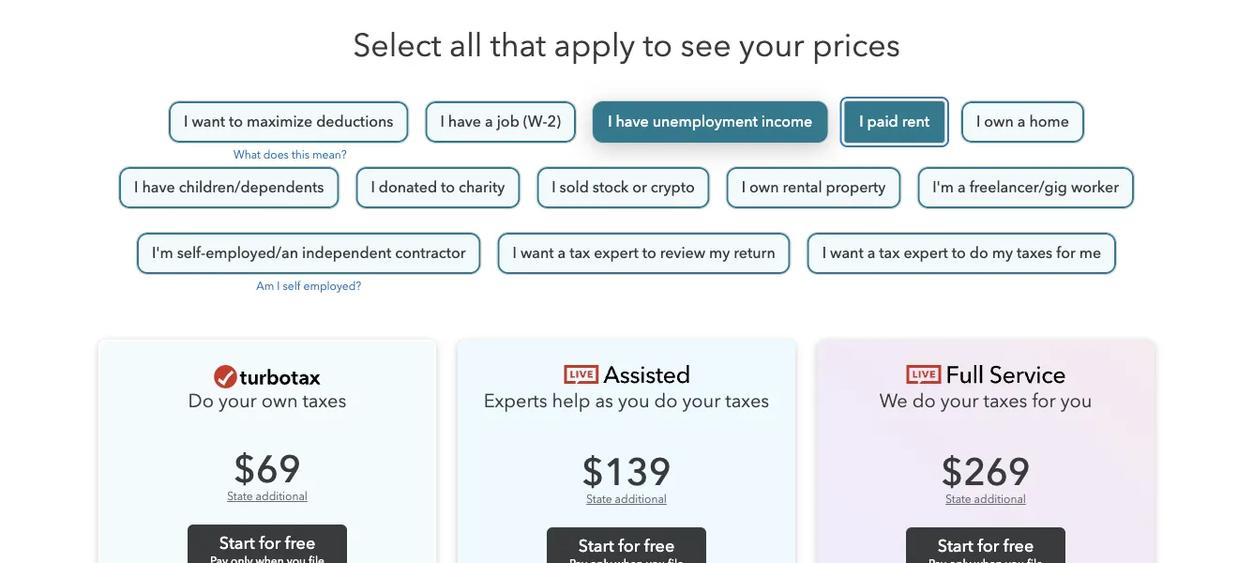 Task type: vqa. For each thing, say whether or not it's contained in the screenshot.
leftmost Additional
yes



Task type: describe. For each thing, give the bounding box(es) containing it.
$ for 69
[[234, 444, 256, 496]]

mean?
[[313, 147, 347, 163]]

experts help as you do your taxes
[[484, 389, 770, 414]]

start for free button for 139
[[547, 527, 707, 563]]

for for 269
[[978, 535, 1000, 558]]

269
[[964, 447, 1031, 498]]

am
[[257, 279, 274, 294]]

start for 269
[[938, 535, 974, 558]]

state for 69
[[227, 489, 253, 504]]

139
[[605, 447, 672, 498]]

2 do from the left
[[913, 389, 936, 414]]

for for 139
[[619, 535, 640, 558]]

taxes for 69
[[303, 389, 347, 414]]

select
[[353, 24, 442, 68]]

do
[[188, 389, 214, 414]]

$ 69 state additional
[[227, 444, 308, 504]]

turbotax logo image
[[907, 365, 1066, 384]]

start for free button for 269
[[907, 527, 1066, 563]]

own
[[262, 389, 298, 414]]

start for free for 269
[[938, 535, 1035, 558]]

state additional button for 139
[[587, 492, 667, 507]]

employed?
[[304, 279, 361, 294]]

am i self employed?
[[257, 279, 361, 294]]

start for 139
[[579, 535, 615, 558]]

as
[[595, 389, 614, 414]]

experts
[[484, 389, 548, 414]]

free for 69
[[285, 532, 316, 555]]

additional for 69
[[256, 489, 308, 504]]

$ for 269
[[942, 447, 964, 498]]

self
[[283, 279, 301, 294]]

additional for 269
[[975, 492, 1027, 507]]

we
[[880, 389, 908, 414]]

1 you from the left
[[619, 389, 650, 414]]



Task type: locate. For each thing, give the bounding box(es) containing it.
2 horizontal spatial state additional button
[[946, 492, 1027, 507]]

2 taxes from the left
[[726, 389, 770, 414]]

1 horizontal spatial $
[[582, 447, 605, 498]]

prices
[[813, 24, 901, 68]]

all
[[450, 24, 483, 68]]

we do your taxes for you
[[880, 389, 1093, 414]]

do your own taxes
[[188, 389, 347, 414]]

apply
[[554, 24, 635, 68]]

for down turbotax logo
[[1033, 389, 1057, 414]]

state inside $ 269 state additional
[[946, 492, 972, 507]]

state additional button
[[227, 489, 308, 504], [587, 492, 667, 507], [946, 492, 1027, 507]]

additional inside $ 269 state additional
[[975, 492, 1027, 507]]

i
[[277, 279, 280, 294]]

2 horizontal spatial $
[[942, 447, 964, 498]]

2 horizontal spatial additional
[[975, 492, 1027, 507]]

that
[[491, 24, 546, 68]]

do right as
[[655, 389, 678, 414]]

free for 139
[[645, 535, 675, 558]]

state for 139
[[587, 492, 613, 507]]

what does this mean?
[[231, 147, 347, 163]]

1 horizontal spatial taxes
[[726, 389, 770, 414]]

additional
[[256, 489, 308, 504], [615, 492, 667, 507], [975, 492, 1027, 507]]

1 horizontal spatial start for free
[[579, 535, 675, 558]]

am i self employed? button
[[257, 279, 361, 294]]

state
[[227, 489, 253, 504], [587, 492, 613, 507], [946, 492, 972, 507]]

None checkbox
[[425, 100, 577, 144], [844, 100, 946, 144], [961, 100, 1086, 144], [118, 166, 340, 209], [536, 166, 711, 209], [726, 166, 902, 209], [136, 232, 482, 275], [497, 232, 792, 275], [807, 232, 1118, 275], [425, 100, 577, 144], [844, 100, 946, 144], [961, 100, 1086, 144], [118, 166, 340, 209], [536, 166, 711, 209], [726, 166, 902, 209], [136, 232, 482, 275], [497, 232, 792, 275], [807, 232, 1118, 275]]

0 horizontal spatial free
[[285, 532, 316, 555]]

2 horizontal spatial start for free button
[[907, 527, 1066, 563]]

to
[[643, 24, 673, 68]]

69
[[256, 444, 301, 496]]

$ down as
[[582, 447, 605, 498]]

see
[[681, 24, 732, 68]]

$ down the do your own taxes
[[234, 444, 256, 496]]

select all that apply to see your prices
[[353, 24, 901, 68]]

2 horizontal spatial state
[[946, 492, 972, 507]]

1 horizontal spatial you
[[1061, 389, 1093, 414]]

0 horizontal spatial $
[[234, 444, 256, 496]]

1 horizontal spatial free
[[645, 535, 675, 558]]

0 horizontal spatial additional
[[256, 489, 308, 504]]

for for 69
[[259, 532, 281, 555]]

for down $ 139 state additional
[[619, 535, 640, 558]]

1 taxes from the left
[[303, 389, 347, 414]]

state for 269
[[946, 492, 972, 507]]

free down $ 139 state additional
[[645, 535, 675, 558]]

$ inside $ 269 state additional
[[942, 447, 964, 498]]

for
[[1033, 389, 1057, 414], [259, 532, 281, 555], [619, 535, 640, 558], [978, 535, 1000, 558]]

1 horizontal spatial additional
[[615, 492, 667, 507]]

0 horizontal spatial you
[[619, 389, 650, 414]]

additional inside $ 139 state additional
[[615, 492, 667, 507]]

this
[[292, 147, 310, 163]]

0 horizontal spatial state additional button
[[227, 489, 308, 504]]

1 horizontal spatial state
[[587, 492, 613, 507]]

taxes
[[303, 389, 347, 414], [726, 389, 770, 414], [984, 389, 1028, 414]]

start for free down $ 269 state additional
[[938, 535, 1035, 558]]

$ 139 state additional
[[582, 447, 672, 507]]

2 you from the left
[[1061, 389, 1093, 414]]

your
[[740, 24, 805, 68], [219, 389, 257, 414], [683, 389, 721, 414], [941, 389, 979, 414]]

start for free down $ 139 state additional
[[579, 535, 675, 558]]

for down $ 269 state additional
[[978, 535, 1000, 558]]

$
[[234, 444, 256, 496], [582, 447, 605, 498], [942, 447, 964, 498]]

start for free for 69
[[219, 532, 316, 555]]

2 horizontal spatial start for free
[[938, 535, 1035, 558]]

0 horizontal spatial state
[[227, 489, 253, 504]]

1 do from the left
[[655, 389, 678, 414]]

additional inside $ 69 state additional
[[256, 489, 308, 504]]

2 horizontal spatial start
[[938, 535, 974, 558]]

start for free button down $ 69 state additional
[[188, 525, 347, 563]]

state additional button for 69
[[227, 489, 308, 504]]

state inside $ 69 state additional
[[227, 489, 253, 504]]

$ for 139
[[582, 447, 605, 498]]

additional for 139
[[615, 492, 667, 507]]

1 horizontal spatial state additional button
[[587, 492, 667, 507]]

0 horizontal spatial taxes
[[303, 389, 347, 414]]

2 horizontal spatial free
[[1004, 535, 1035, 558]]

free for 269
[[1004, 535, 1035, 558]]

start down $ 139 state additional
[[579, 535, 615, 558]]

does
[[263, 147, 289, 163]]

start down $ 69 state additional
[[219, 532, 255, 555]]

start for free button
[[188, 525, 347, 563], [547, 527, 707, 563], [907, 527, 1066, 563]]

$ down we do your taxes for you
[[942, 447, 964, 498]]

start for free button down $ 269 state additional
[[907, 527, 1066, 563]]

start for 69
[[219, 532, 255, 555]]

start for free for 139
[[579, 535, 675, 558]]

for down $ 69 state additional
[[259, 532, 281, 555]]

0 horizontal spatial start
[[219, 532, 255, 555]]

free down $ 69 state additional
[[285, 532, 316, 555]]

start for free down $ 69 state additional
[[219, 532, 316, 555]]

free down $ 269 state additional
[[1004, 535, 1035, 558]]

help
[[552, 389, 591, 414]]

1 horizontal spatial start for free button
[[547, 527, 707, 563]]

$ inside $ 69 state additional
[[234, 444, 256, 496]]

$ 269 state additional
[[942, 447, 1031, 507]]

start for free button for 69
[[188, 525, 347, 563]]

3 taxes from the left
[[984, 389, 1028, 414]]

start down $ 269 state additional
[[938, 535, 974, 558]]

free
[[285, 532, 316, 555], [645, 535, 675, 558], [1004, 535, 1035, 558]]

what does this mean? button
[[231, 147, 347, 163]]

1 horizontal spatial do
[[913, 389, 936, 414]]

$ inside $ 139 state additional
[[582, 447, 605, 498]]

what
[[234, 147, 261, 163]]

2 horizontal spatial taxes
[[984, 389, 1028, 414]]

you
[[619, 389, 650, 414], [1061, 389, 1093, 414]]

start
[[219, 532, 255, 555], [579, 535, 615, 558], [938, 535, 974, 558]]

None checkbox
[[168, 100, 410, 144], [592, 100, 829, 144], [355, 166, 521, 209], [917, 166, 1136, 209], [168, 100, 410, 144], [592, 100, 829, 144], [355, 166, 521, 209], [917, 166, 1136, 209]]

start for free button down $ 139 state additional
[[547, 527, 707, 563]]

state additional button for 269
[[946, 492, 1027, 507]]

state inside $ 139 state additional
[[587, 492, 613, 507]]

0 horizontal spatial start for free
[[219, 532, 316, 555]]

0 horizontal spatial do
[[655, 389, 678, 414]]

do right we
[[913, 389, 936, 414]]

1 horizontal spatial start
[[579, 535, 615, 558]]

0 horizontal spatial start for free button
[[188, 525, 347, 563]]

taxes for 269
[[984, 389, 1028, 414]]

start for free
[[219, 532, 316, 555], [579, 535, 675, 558], [938, 535, 1035, 558]]

do
[[655, 389, 678, 414], [913, 389, 936, 414]]



